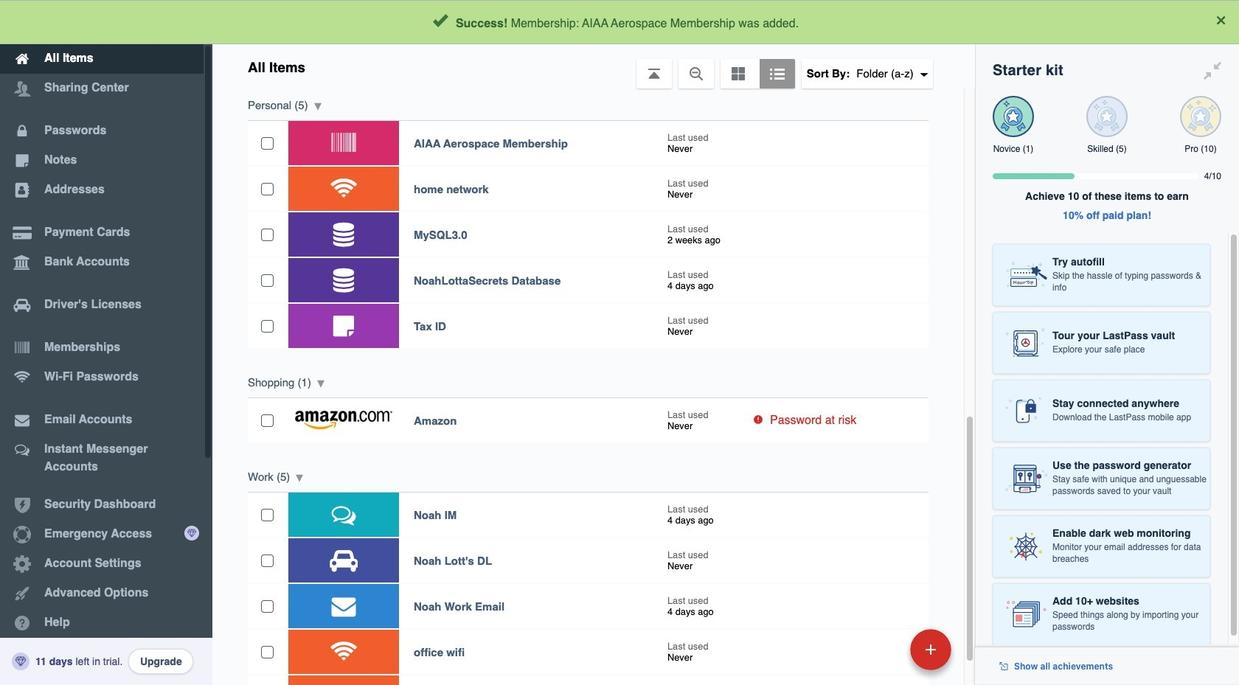 Task type: locate. For each thing, give the bounding box(es) containing it.
alert
[[0, 0, 1240, 44]]

new item element
[[809, 629, 957, 671]]

search my vault text field
[[356, 6, 945, 38]]

main navigation navigation
[[0, 0, 213, 685]]

Search search field
[[356, 6, 945, 38]]



Task type: describe. For each thing, give the bounding box(es) containing it.
vault options navigation
[[213, 44, 975, 89]]

new item navigation
[[809, 625, 961, 685]]



Task type: vqa. For each thing, say whether or not it's contained in the screenshot.
alert
yes



